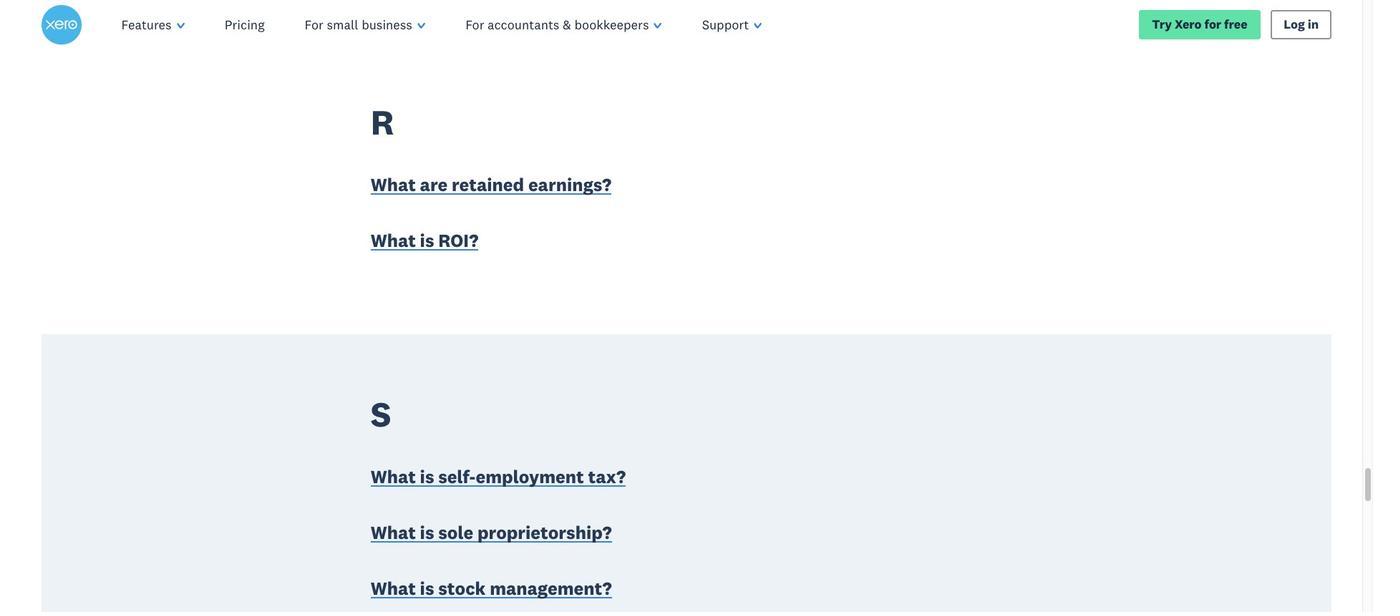 Task type: vqa. For each thing, say whether or not it's contained in the screenshot.
3rd What
yes



Task type: locate. For each thing, give the bounding box(es) containing it.
is left stock
[[420, 577, 434, 600]]

proprietorship?
[[478, 522, 612, 545]]

business
[[362, 16, 412, 33]]

what left stock
[[371, 577, 416, 600]]

what left self- at the bottom left of page
[[371, 466, 416, 489]]

xero homepage image
[[41, 5, 81, 45]]

pricing
[[225, 16, 265, 33]]

is inside what is sole proprietorship? link
[[420, 522, 434, 545]]

small
[[327, 16, 359, 33]]

what left 'are'
[[371, 174, 416, 196]]

is left sole
[[420, 522, 434, 545]]

is left self- at the bottom left of page
[[420, 466, 434, 489]]

what is roi?
[[371, 229, 479, 252]]

is inside what is self-employment tax? link
[[420, 466, 434, 489]]

for for for small business
[[305, 16, 324, 33]]

accountants
[[488, 16, 560, 33]]

is for sole
[[420, 522, 434, 545]]

what is self-employment tax? link
[[371, 465, 626, 492]]

what left roi?
[[371, 229, 416, 252]]

2 for from the left
[[466, 16, 484, 33]]

s
[[371, 393, 391, 436]]

xero
[[1175, 17, 1202, 32]]

3 what from the top
[[371, 466, 416, 489]]

what are retained earnings?
[[371, 174, 612, 196]]

3 is from the top
[[420, 522, 434, 545]]

is
[[420, 229, 434, 252], [420, 466, 434, 489], [420, 522, 434, 545], [420, 577, 434, 600]]

try xero for free link
[[1139, 10, 1261, 40]]

what inside "link"
[[371, 229, 416, 252]]

self-
[[438, 466, 476, 489]]

free
[[1225, 17, 1248, 32]]

2 what from the top
[[371, 229, 416, 252]]

4 is from the top
[[420, 577, 434, 600]]

support
[[702, 16, 749, 33]]

1 horizontal spatial for
[[466, 16, 484, 33]]

4 what from the top
[[371, 522, 416, 545]]

bookkeepers
[[575, 16, 649, 33]]

for accountants & bookkeepers
[[466, 16, 649, 33]]

retained
[[452, 174, 524, 196]]

what is stock management?
[[371, 577, 612, 600]]

is inside what is roi? "link"
[[420, 229, 434, 252]]

1 for from the left
[[305, 16, 324, 33]]

for
[[1205, 17, 1222, 32]]

for left the accountants
[[466, 16, 484, 33]]

for left "small"
[[305, 16, 324, 33]]

2 is from the top
[[420, 466, 434, 489]]

tax?
[[588, 466, 626, 489]]

what left sole
[[371, 522, 416, 545]]

is for self-
[[420, 466, 434, 489]]

0 horizontal spatial for
[[305, 16, 324, 33]]

pricing link
[[205, 0, 285, 50]]

what are retained earnings? link
[[371, 173, 612, 200]]

5 what from the top
[[371, 577, 416, 600]]

1 is from the top
[[420, 229, 434, 252]]

log
[[1284, 17, 1305, 32]]

employment
[[476, 466, 584, 489]]

for small business button
[[285, 0, 446, 50]]

what
[[371, 174, 416, 196], [371, 229, 416, 252], [371, 466, 416, 489], [371, 522, 416, 545], [371, 577, 416, 600]]

is left roi?
[[420, 229, 434, 252]]

1 what from the top
[[371, 174, 416, 196]]

what is sole proprietorship? link
[[371, 521, 612, 548]]

try xero for free
[[1153, 17, 1248, 32]]

for
[[305, 16, 324, 33], [466, 16, 484, 33]]

is inside what is stock management? link
[[420, 577, 434, 600]]



Task type: describe. For each thing, give the bounding box(es) containing it.
what for what is self-employment tax?
[[371, 466, 416, 489]]

stock
[[438, 577, 486, 600]]

are
[[420, 174, 448, 196]]

r
[[371, 100, 394, 144]]

management?
[[490, 577, 612, 600]]

log in link
[[1271, 10, 1332, 40]]

try
[[1153, 17, 1172, 32]]

&
[[563, 16, 571, 33]]

support button
[[682, 0, 782, 50]]

what is sole proprietorship?
[[371, 522, 612, 545]]

what for what is stock management?
[[371, 577, 416, 600]]

what is roi? link
[[371, 229, 479, 256]]

for for for accountants & bookkeepers
[[466, 16, 484, 33]]

in
[[1308, 17, 1319, 32]]

what is stock management? link
[[371, 577, 612, 604]]

is for roi?
[[420, 229, 434, 252]]

is for stock
[[420, 577, 434, 600]]

sole
[[438, 522, 474, 545]]

log in
[[1284, 17, 1319, 32]]

for accountants & bookkeepers button
[[446, 0, 682, 50]]

earnings?
[[528, 174, 612, 196]]

what is self-employment tax?
[[371, 466, 626, 489]]

what for what is roi?
[[371, 229, 416, 252]]

features
[[121, 16, 172, 33]]

for small business
[[305, 16, 412, 33]]

what for what are retained earnings?
[[371, 174, 416, 196]]

features button
[[101, 0, 205, 50]]

what for what is sole proprietorship?
[[371, 522, 416, 545]]

roi?
[[438, 229, 479, 252]]



